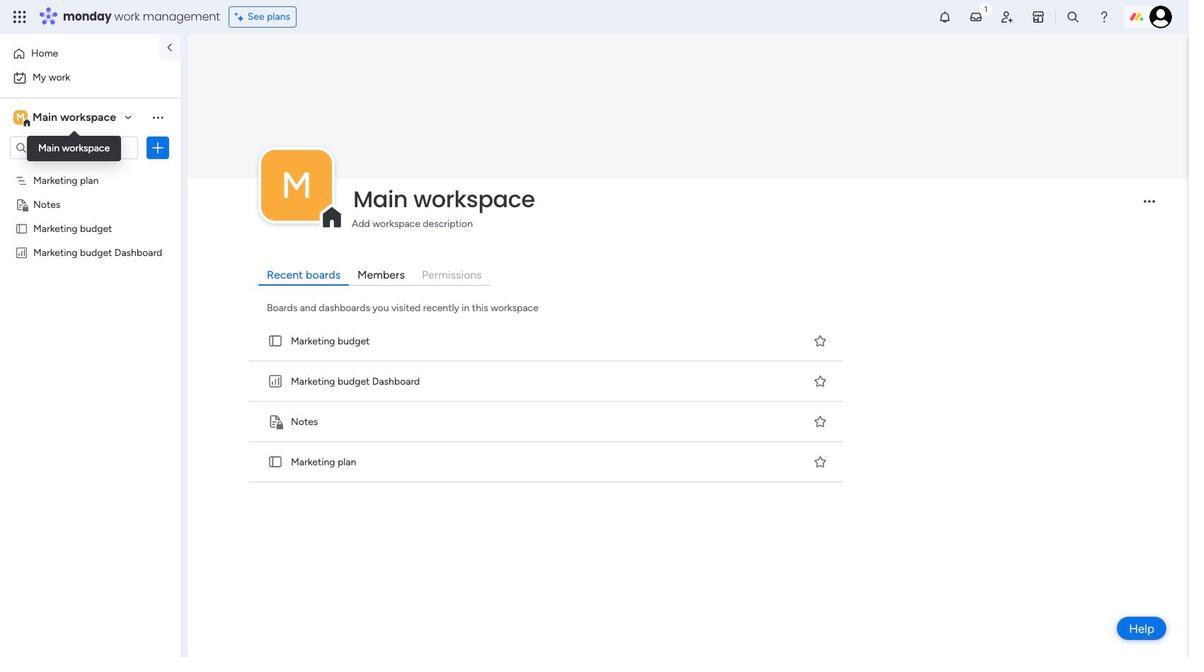 Task type: describe. For each thing, give the bounding box(es) containing it.
see plans image
[[235, 9, 248, 25]]

2 add to favorites image from the top
[[814, 455, 828, 469]]

help image
[[1097, 10, 1112, 24]]

Search in workspace field
[[30, 140, 118, 156]]

public board image
[[268, 455, 283, 470]]

v2 ellipsis image
[[1144, 200, 1156, 212]]

0 vertical spatial option
[[8, 42, 151, 65]]

1 horizontal spatial private board image
[[268, 414, 283, 430]]

workspace selection element
[[13, 109, 118, 127]]

invite members image
[[1000, 10, 1015, 24]]

options image
[[151, 141, 165, 155]]

monday marketplace image
[[1032, 10, 1046, 24]]

workspace options image
[[151, 110, 165, 124]]

public dashboard image inside quick search results list box
[[268, 374, 283, 390]]

add to favorites image for public board icon in quick search results list box
[[814, 334, 828, 348]]

2 vertical spatial option
[[0, 167, 181, 170]]

workspace image
[[261, 150, 332, 221]]



Task type: locate. For each thing, give the bounding box(es) containing it.
select product image
[[13, 10, 27, 24]]

add to favorites image
[[814, 334, 828, 348], [814, 374, 828, 389]]

1 vertical spatial option
[[8, 67, 172, 89]]

kendall parks image
[[1150, 6, 1173, 28]]

update feed image
[[969, 10, 983, 24]]

1 vertical spatial add to favorites image
[[814, 455, 828, 469]]

0 vertical spatial add to favorites image
[[814, 334, 828, 348]]

2 add to favorites image from the top
[[814, 374, 828, 389]]

1 vertical spatial private board image
[[268, 414, 283, 430]]

add to favorites image for 'public dashboard' image within quick search results list box
[[814, 374, 828, 389]]

public board image
[[15, 222, 28, 235], [268, 334, 283, 349]]

public board image inside quick search results list box
[[268, 334, 283, 349]]

workspace image
[[13, 110, 28, 125]]

option
[[8, 42, 151, 65], [8, 67, 172, 89], [0, 167, 181, 170]]

0 vertical spatial add to favorites image
[[814, 415, 828, 429]]

list box
[[0, 165, 181, 456]]

0 horizontal spatial public dashboard image
[[15, 246, 28, 259]]

0 horizontal spatial private board image
[[15, 198, 28, 211]]

search everything image
[[1066, 10, 1080, 24]]

1 horizontal spatial public board image
[[268, 334, 283, 349]]

notifications image
[[938, 10, 952, 24]]

1 horizontal spatial public dashboard image
[[268, 374, 283, 390]]

1 vertical spatial add to favorites image
[[814, 374, 828, 389]]

1 add to favorites image from the top
[[814, 415, 828, 429]]

public dashboard image
[[15, 246, 28, 259], [268, 374, 283, 390]]

1 vertical spatial public dashboard image
[[268, 374, 283, 390]]

0 vertical spatial public board image
[[15, 222, 28, 235]]

0 horizontal spatial public board image
[[15, 222, 28, 235]]

1 add to favorites image from the top
[[814, 334, 828, 348]]

0 vertical spatial private board image
[[15, 198, 28, 211]]

add to favorites image
[[814, 415, 828, 429], [814, 455, 828, 469]]

0 vertical spatial public dashboard image
[[15, 246, 28, 259]]

private board image
[[15, 198, 28, 211], [268, 414, 283, 430]]

quick search results list box
[[246, 322, 848, 483]]

1 image
[[980, 1, 993, 17]]

None field
[[350, 185, 1132, 215]]

1 vertical spatial public board image
[[268, 334, 283, 349]]



Task type: vqa. For each thing, say whether or not it's contained in the screenshot.
the top Option
yes



